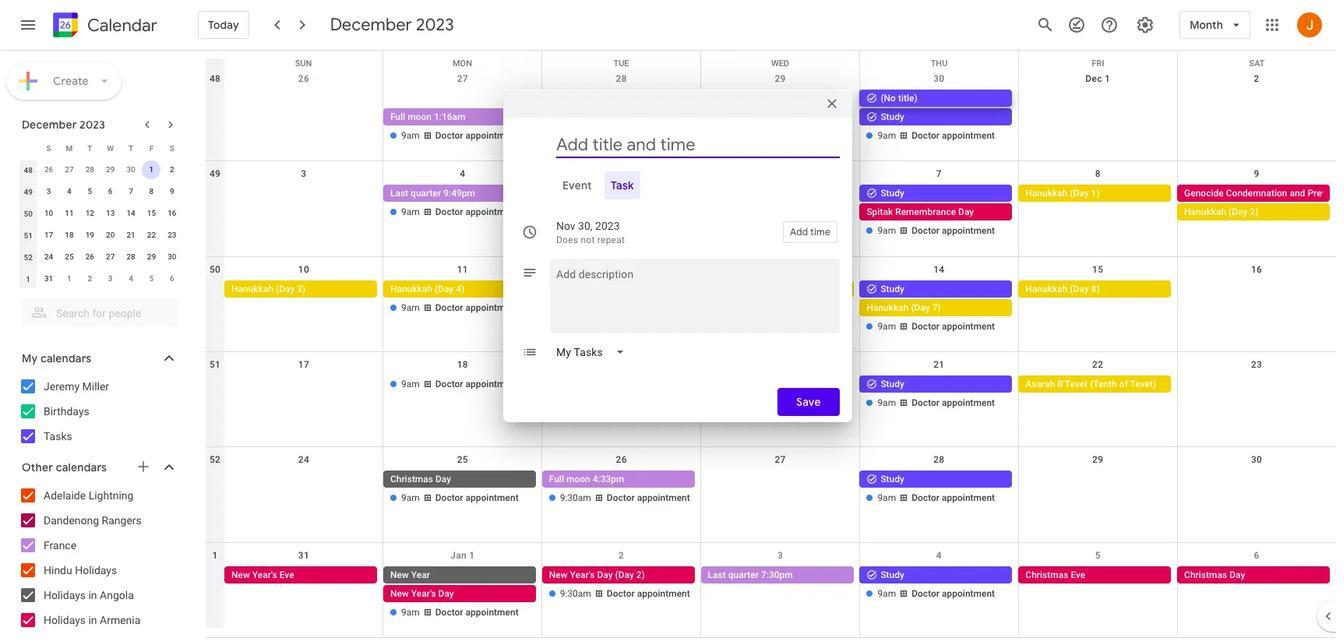 Task type: describe. For each thing, give the bounding box(es) containing it.
1 horizontal spatial 8
[[1095, 169, 1101, 179]]

row containing 50
[[206, 257, 1336, 352]]

(day for hanukkah (day 1)
[[1070, 188, 1089, 199]]

birthdays
[[44, 405, 89, 418]]

31 inside row group
[[44, 274, 53, 283]]

51 for sun
[[210, 359, 221, 370]]

1 horizontal spatial 11
[[457, 264, 468, 275]]

2 s from the left
[[170, 144, 174, 152]]

3:32pm
[[596, 302, 628, 313]]

27 element
[[101, 248, 120, 266]]

7)
[[932, 302, 941, 313]]

hanukkah for hanukkah (day 3)
[[231, 283, 274, 294]]

jeremy miller
[[44, 380, 109, 393]]

row containing sun
[[206, 51, 1336, 74]]

w
[[107, 144, 114, 152]]

moon for 1:16am
[[408, 111, 432, 122]]

calendar element
[[50, 9, 157, 44]]

10 inside grid
[[298, 264, 309, 275]]

18 element
[[60, 226, 79, 245]]

full for full moon 1:16am
[[390, 111, 405, 122]]

8)
[[1091, 283, 1100, 294]]

0 horizontal spatial christmas day button
[[383, 471, 536, 488]]

5 9:30am from the top
[[560, 588, 591, 599]]

holidays in armenia
[[44, 614, 141, 626]]

of
[[1120, 379, 1128, 390]]

(no title)
[[881, 93, 918, 104]]

study button for 7
[[860, 185, 1012, 202]]

22 element
[[142, 226, 161, 245]]

1 eve from the left
[[280, 569, 294, 580]]

1:16am
[[434, 111, 466, 122]]

b'tevet
[[1058, 379, 1088, 390]]

23 inside row group
[[168, 231, 176, 239]]

new moon 3:32pm button
[[542, 299, 695, 316]]

(day for hanukkah (day 7)
[[911, 302, 930, 313]]

moon inside the hanukkah (day 5) new moon 3:32pm
[[570, 302, 594, 313]]

study for 21
[[881, 379, 905, 390]]

5 right event 'button'
[[619, 169, 624, 179]]

row containing 24
[[18, 246, 182, 268]]

jeremy
[[44, 380, 80, 393]]

new year's day button
[[383, 585, 536, 602]]

new for new year's eve
[[231, 569, 250, 580]]

18 inside row group
[[65, 231, 74, 239]]

m
[[66, 144, 73, 152]]

Add title and time text field
[[556, 133, 840, 157]]

calendar
[[87, 14, 157, 36]]

31 inside grid
[[298, 550, 309, 561]]

Add description text field
[[550, 265, 840, 321]]

add time button
[[783, 221, 838, 243]]

2 right 1 cell in the left of the page
[[170, 165, 174, 174]]

hindu
[[44, 564, 72, 577]]

(day for hanukkah (day 8)
[[1070, 283, 1089, 294]]

1 vertical spatial christmas day button
[[1177, 566, 1330, 583]]

1 vertical spatial 22
[[1093, 359, 1104, 370]]

29 down asarah b'tevet (tenth of tevet) button
[[1093, 455, 1104, 465]]

1 t from the left
[[87, 144, 92, 152]]

(no title) button
[[860, 90, 1012, 107]]

hanukkah (day 1)
[[1026, 188, 1100, 199]]

50 for s
[[24, 209, 33, 218]]

0 horizontal spatial christmas day
[[390, 474, 451, 485]]

other calendars
[[22, 461, 107, 475]]

26 element
[[81, 248, 99, 266]]

cell containing hanukkah (day 4)
[[383, 280, 542, 336]]

not
[[581, 235, 595, 245]]

1 horizontal spatial 7
[[936, 169, 942, 179]]

hindu holidays
[[44, 564, 117, 577]]

other
[[22, 461, 53, 475]]

dec 1
[[1086, 73, 1111, 84]]

last quarter 7:30pm
[[708, 569, 793, 580]]

holidays for angola
[[44, 589, 86, 602]]

study button for 14
[[860, 280, 1012, 297]]

france
[[44, 539, 76, 552]]

5 up christmas eve button
[[1095, 550, 1101, 561]]

0 vertical spatial december 2023
[[330, 14, 454, 36]]

50 for sun
[[210, 264, 221, 275]]

spitak remembrance day
[[867, 207, 974, 218]]

52 for s
[[24, 253, 33, 261]]

study button for 4
[[860, 566, 1012, 583]]

1 vertical spatial christmas day
[[1184, 569, 1245, 580]]

cell containing genocide condemnation and preven
[[1177, 185, 1336, 241]]

time
[[810, 226, 831, 238]]

1 inside cell
[[149, 165, 154, 174]]

f
[[149, 144, 154, 152]]

hanukkah (day 7)
[[867, 302, 941, 313]]

genocide condemnation and preven hanukkah (day 2)
[[1184, 188, 1336, 218]]

and
[[1290, 188, 1306, 199]]

12 inside row group
[[85, 209, 94, 217]]

2 eve from the left
[[1071, 569, 1086, 580]]

hanukkah for hanukkah (day 5) new moon 3:32pm
[[549, 283, 591, 294]]

hanukkah for hanukkah (day 7)
[[867, 302, 909, 313]]

row containing 26
[[18, 159, 182, 181]]

5)
[[615, 283, 623, 294]]

settings menu image
[[1136, 16, 1155, 34]]

hanukkah (day 7) button
[[860, 299, 1012, 316]]

10 inside row group
[[44, 209, 53, 217]]

remembrance
[[895, 207, 956, 218]]

2 up new year's day (day 2) button
[[619, 550, 624, 561]]

9 inside row group
[[170, 187, 174, 196]]

27 inside 'element'
[[106, 252, 115, 261]]

spitak
[[867, 207, 893, 218]]

1 vertical spatial 18
[[457, 359, 468, 370]]

24 inside row group
[[44, 252, 53, 261]]

create
[[53, 74, 89, 88]]

year
[[411, 569, 430, 580]]

2 down sat
[[1254, 73, 1260, 84]]

2 horizontal spatial 6
[[1254, 550, 1260, 561]]

rosh
[[791, 283, 812, 294]]

2) inside genocide condemnation and preven hanukkah (day 2)
[[1250, 207, 1259, 218]]

nov
[[556, 220, 576, 232]]

asarah
[[1026, 379, 1055, 390]]

12 inside grid
[[616, 264, 627, 275]]

1 s from the left
[[46, 144, 51, 152]]

last quarter 9:49pm button
[[383, 185, 536, 202]]

moon for 4:33pm
[[566, 474, 590, 485]]

1 horizontal spatial december
[[330, 14, 412, 36]]

1 9:30am from the top
[[560, 111, 591, 122]]

26 right 25 element
[[85, 252, 94, 261]]

5 left the january 6 element
[[149, 274, 154, 283]]

row containing s
[[18, 137, 182, 159]]

task button
[[604, 171, 640, 199]]

(day for hanukkah (day 6) / rosh chodesh tevet
[[752, 283, 771, 294]]

day inside spitak remembrance day 'button'
[[959, 207, 974, 218]]

25 inside grid
[[457, 455, 468, 465]]

6)
[[774, 283, 782, 294]]

2 9:30am from the top
[[560, 188, 591, 199]]

5 down the "november 28" element
[[88, 187, 92, 196]]

tevet)
[[1130, 379, 1157, 390]]

calendars for my calendars
[[40, 351, 91, 365]]

7 inside row group
[[129, 187, 133, 196]]

january 2 element
[[81, 270, 99, 288]]

14 inside grid
[[934, 264, 945, 275]]

new year new year's day
[[390, 569, 454, 599]]

1 vertical spatial december 2023
[[22, 118, 105, 132]]

11 element
[[60, 204, 79, 223]]

january 1 element
[[60, 270, 79, 288]]

november 28 element
[[81, 161, 99, 179]]

support image
[[1100, 16, 1119, 34]]

row containing 49
[[206, 162, 1336, 257]]

1 study button from the top
[[860, 108, 1012, 125]]

30 element
[[163, 248, 181, 266]]

add other calendars image
[[136, 459, 151, 475]]

new for new year new year's day
[[390, 569, 409, 580]]

christmas for christmas eve button
[[1026, 569, 1069, 580]]

3 9:30am from the top
[[560, 321, 591, 332]]

4)
[[456, 283, 465, 294]]

1 horizontal spatial 2023
[[416, 14, 454, 36]]

create button
[[6, 62, 121, 100]]

29 down wed
[[775, 73, 786, 84]]

0 horizontal spatial 6
[[108, 187, 113, 196]]

tue
[[614, 58, 629, 69]]

fri
[[1092, 58, 1105, 69]]

lightning
[[89, 489, 134, 502]]

sat
[[1249, 58, 1265, 69]]

row containing 17
[[18, 224, 182, 246]]

other calendars button
[[3, 455, 193, 480]]

month
[[1190, 18, 1223, 32]]

row containing 10
[[18, 203, 182, 224]]

Search for people text field
[[31, 299, 168, 327]]

main drawer image
[[19, 16, 37, 34]]

(day for hanukkah (day 5) new moon 3:32pm
[[594, 283, 612, 294]]

new year's eve
[[231, 569, 294, 580]]

25 element
[[60, 248, 79, 266]]

event button
[[556, 171, 598, 199]]

nov 30, 2023 does not repeat
[[556, 220, 625, 245]]

last for last quarter 9:49pm
[[390, 188, 408, 199]]

25 inside row group
[[65, 252, 74, 261]]

holidays in angola
[[44, 589, 134, 602]]

november 26 element
[[39, 161, 58, 179]]

today button
[[198, 6, 249, 44]]

asarah b'tevet (tenth of tevet) button
[[1019, 376, 1171, 393]]

christmas for bottommost christmas day button
[[1184, 569, 1227, 580]]

hanukkah inside genocide condemnation and preven hanukkah (day 2)
[[1184, 207, 1227, 218]]

20
[[106, 231, 115, 239]]

asarah b'tevet (tenth of tevet)
[[1026, 379, 1157, 390]]

mon
[[453, 58, 472, 69]]

(day inside genocide condemnation and preven hanukkah (day 2)
[[1229, 207, 1248, 218]]

genocide
[[1184, 188, 1224, 199]]

(day for hanukkah (day 4)
[[435, 283, 454, 294]]

49 for s
[[24, 187, 33, 196]]

thu
[[931, 58, 948, 69]]

1 vertical spatial 24
[[298, 455, 309, 465]]

hanukkah (day 3) button
[[224, 280, 377, 297]]

hanukkah for hanukkah (day 4)
[[390, 283, 432, 294]]

day inside new year new year's day
[[438, 588, 454, 599]]

other calendars list
[[3, 483, 193, 638]]

9 inside grid
[[1254, 169, 1260, 179]]

row containing 1
[[206, 543, 1336, 638]]

9:49pm
[[444, 188, 475, 199]]

armenia
[[100, 614, 141, 626]]

hanukkah (day 5) button
[[542, 280, 695, 297]]

month button
[[1180, 6, 1251, 44]]

1 horizontal spatial 23
[[1251, 359, 1262, 370]]

0 horizontal spatial december
[[22, 118, 77, 132]]

spitak remembrance day button
[[860, 204, 1012, 221]]

chodesh
[[814, 283, 851, 294]]

genocide condemnation and preven button
[[1177, 185, 1336, 202]]

15 inside row group
[[147, 209, 156, 217]]

angola
[[100, 589, 134, 602]]

(tenth
[[1090, 379, 1117, 390]]

hanukkah (day 5) new moon 3:32pm
[[549, 283, 628, 313]]



Task type: vqa. For each thing, say whether or not it's contained in the screenshot.


Task type: locate. For each thing, give the bounding box(es) containing it.
52 right add other calendars icon
[[210, 455, 221, 465]]

0 horizontal spatial christmas
[[390, 474, 433, 485]]

quarter inside 'button'
[[728, 569, 759, 580]]

new
[[549, 302, 568, 313], [231, 569, 250, 580], [390, 569, 409, 580], [549, 569, 568, 580], [390, 588, 409, 599]]

1 horizontal spatial 2)
[[1250, 207, 1259, 218]]

0 horizontal spatial 51
[[24, 231, 33, 240]]

0 vertical spatial holidays
[[75, 564, 117, 577]]

holidays
[[75, 564, 117, 577], [44, 589, 86, 602], [44, 614, 86, 626]]

0 vertical spatial 48
[[210, 73, 221, 84]]

title)
[[898, 93, 918, 104]]

study
[[881, 111, 905, 122], [881, 188, 905, 199], [881, 283, 905, 294], [881, 379, 905, 390], [881, 474, 905, 485], [881, 569, 905, 580]]

23 element
[[163, 226, 181, 245]]

christmas day
[[390, 474, 451, 485], [1184, 569, 1245, 580]]

2 vertical spatial moon
[[566, 474, 590, 485]]

hanukkah left 3)
[[231, 283, 274, 294]]

full inside button
[[390, 111, 405, 122]]

0 horizontal spatial 2023
[[80, 118, 105, 132]]

1 horizontal spatial 50
[[210, 264, 221, 275]]

0 horizontal spatial 48
[[24, 166, 33, 174]]

t right "m"
[[87, 144, 92, 152]]

2 vertical spatial 2023
[[595, 220, 620, 232]]

year's inside new year new year's day
[[411, 588, 436, 599]]

14 inside 14 element
[[127, 209, 135, 217]]

0 horizontal spatial t
[[87, 144, 92, 152]]

1 vertical spatial in
[[88, 614, 97, 626]]

1 horizontal spatial t
[[129, 144, 133, 152]]

1 vertical spatial 49
[[24, 187, 33, 196]]

0 horizontal spatial 17
[[44, 231, 53, 239]]

1 horizontal spatial 12
[[616, 264, 627, 275]]

christmas eve button
[[1019, 566, 1171, 583]]

48 inside row group
[[24, 166, 33, 174]]

calendars
[[40, 351, 91, 365], [56, 461, 107, 475]]

29 element
[[142, 248, 161, 266]]

0 vertical spatial 50
[[24, 209, 33, 218]]

18 down 4)
[[457, 359, 468, 370]]

holidays down hindu
[[44, 589, 86, 602]]

1
[[1105, 73, 1111, 84], [149, 165, 154, 174], [67, 274, 72, 283], [26, 275, 30, 283], [212, 550, 218, 561], [469, 550, 475, 561]]

2023
[[416, 14, 454, 36], [80, 118, 105, 132], [595, 220, 620, 232]]

last left 9:49pm
[[390, 188, 408, 199]]

24
[[44, 252, 53, 261], [298, 455, 309, 465]]

17 inside 17 element
[[44, 231, 53, 239]]

21 inside row group
[[127, 231, 135, 239]]

row
[[206, 51, 1336, 74], [206, 66, 1336, 162], [18, 137, 182, 159], [18, 159, 182, 181], [206, 162, 1336, 257], [18, 181, 182, 203], [18, 203, 182, 224], [18, 224, 182, 246], [18, 246, 182, 268], [206, 257, 1336, 352], [18, 268, 182, 290], [206, 352, 1336, 448], [206, 448, 1336, 543], [206, 543, 1336, 638]]

52 for sun
[[210, 455, 221, 465]]

event
[[563, 178, 592, 192]]

t right w
[[129, 144, 133, 152]]

row group
[[18, 159, 182, 290]]

hanukkah for hanukkah (day 1)
[[1026, 188, 1068, 199]]

0 horizontal spatial 15
[[147, 209, 156, 217]]

last
[[390, 188, 408, 199], [708, 569, 726, 580]]

16 element
[[163, 204, 181, 223]]

1 vertical spatial 15
[[1093, 264, 1104, 275]]

1 vertical spatial 52
[[210, 455, 221, 465]]

51 for s
[[24, 231, 33, 240]]

5
[[619, 169, 624, 179], [88, 187, 92, 196], [149, 274, 154, 283], [1095, 550, 1101, 561]]

1)
[[1091, 188, 1100, 199]]

13
[[106, 209, 115, 217]]

study button for 28
[[860, 471, 1012, 488]]

hanukkah (day 6) / rosh chodesh tevet button
[[701, 280, 876, 297]]

11 left 12 element
[[65, 209, 74, 217]]

wed
[[771, 58, 789, 69]]

today
[[208, 18, 239, 32]]

study for 14
[[881, 283, 905, 294]]

6 study button from the top
[[860, 566, 1012, 583]]

s right f
[[170, 144, 174, 152]]

7 up spitak remembrance day 'button'
[[936, 169, 942, 179]]

1 vertical spatial 31
[[298, 550, 309, 561]]

29 left 30 element
[[147, 252, 156, 261]]

0 vertical spatial 52
[[24, 253, 33, 261]]

22 up asarah b'tevet (tenth of tevet) button
[[1093, 359, 1104, 370]]

31 up new year's eve button
[[298, 550, 309, 561]]

(day inside "button"
[[276, 283, 295, 294]]

3
[[301, 169, 307, 179], [47, 187, 51, 196], [108, 274, 113, 283], [778, 550, 783, 561]]

26 up full moon 4:33pm button
[[616, 455, 627, 465]]

(no
[[881, 93, 896, 104]]

11 up 4)
[[457, 264, 468, 275]]

moon left 4:33pm
[[566, 474, 590, 485]]

0 horizontal spatial eve
[[280, 569, 294, 580]]

0 vertical spatial 8
[[1095, 169, 1101, 179]]

2 right january 1 element
[[88, 274, 92, 283]]

7
[[936, 169, 942, 179], [129, 187, 133, 196]]

4 study button from the top
[[860, 376, 1012, 393]]

adelaide lightning
[[44, 489, 134, 502]]

18 left '19'
[[65, 231, 74, 239]]

2023 inside nov 30, 2023 does not repeat
[[595, 220, 620, 232]]

1 vertical spatial 11
[[457, 264, 468, 275]]

48 for sun
[[210, 73, 221, 84]]

0 horizontal spatial december 2023
[[22, 118, 105, 132]]

1 horizontal spatial december 2023
[[330, 14, 454, 36]]

1 horizontal spatial 15
[[1093, 264, 1104, 275]]

18
[[65, 231, 74, 239], [457, 359, 468, 370]]

moon inside full moon 1:16am button
[[408, 111, 432, 122]]

1 vertical spatial 9
[[170, 187, 174, 196]]

cell containing hanukkah (day 5)
[[542, 280, 701, 336]]

7:30pm
[[761, 569, 793, 580]]

0 vertical spatial 2)
[[1250, 207, 1259, 218]]

0 horizontal spatial 12
[[85, 209, 94, 217]]

50 right the january 6 element
[[210, 264, 221, 275]]

cell
[[224, 90, 383, 146], [383, 90, 542, 146], [701, 90, 860, 146], [860, 90, 1019, 146], [1019, 90, 1178, 146], [224, 185, 383, 241], [383, 185, 542, 241], [701, 185, 860, 241], [860, 185, 1019, 241], [1177, 185, 1336, 241], [383, 280, 542, 336], [542, 280, 701, 336], [860, 280, 1019, 336], [224, 376, 383, 413], [701, 376, 860, 413], [860, 376, 1019, 413], [549, 400, 555, 406], [224, 471, 383, 508], [383, 471, 542, 508], [542, 471, 701, 508], [701, 471, 860, 508], [860, 471, 1019, 508], [1019, 471, 1178, 508], [1178, 471, 1336, 508], [383, 566, 542, 622], [542, 566, 701, 622], [860, 566, 1019, 622]]

row group inside the december 2023 'grid'
[[18, 159, 182, 290]]

10 element
[[39, 204, 58, 223]]

my
[[22, 351, 38, 365]]

hanukkah (day 2) button
[[1177, 204, 1330, 221]]

8 up 1) at the right
[[1095, 169, 1101, 179]]

28
[[616, 73, 627, 84], [85, 165, 94, 174], [127, 252, 135, 261], [934, 455, 945, 465]]

1 vertical spatial 21
[[934, 359, 945, 370]]

0 horizontal spatial 31
[[44, 274, 53, 283]]

1 vertical spatial 8
[[149, 187, 154, 196]]

9 up condemnation
[[1254, 169, 1260, 179]]

column header inside the december 2023 'grid'
[[18, 137, 38, 159]]

quarter for 9:49pm
[[411, 188, 441, 199]]

0 horizontal spatial 23
[[168, 231, 176, 239]]

moon left 3:32pm
[[570, 302, 594, 313]]

christmas inside button
[[1026, 569, 1069, 580]]

0 horizontal spatial s
[[46, 144, 51, 152]]

cell containing full moon 1:16am
[[383, 90, 542, 146]]

quarter for 7:30pm
[[728, 569, 759, 580]]

21 right 20
[[127, 231, 135, 239]]

in
[[88, 589, 97, 602], [88, 614, 97, 626]]

repeat
[[598, 235, 625, 245]]

grid
[[206, 51, 1336, 638]]

0 vertical spatial 22
[[147, 231, 156, 239]]

holidays up holidays in angola
[[75, 564, 117, 577]]

hanukkah down does
[[549, 283, 591, 294]]

january 6 element
[[163, 270, 181, 288]]

new inside the hanukkah (day 5) new moon 3:32pm
[[549, 302, 568, 313]]

21 element
[[122, 226, 140, 245]]

row containing 31
[[18, 268, 182, 290]]

0 vertical spatial 11
[[65, 209, 74, 217]]

hanukkah left the "8)" in the right of the page
[[1026, 283, 1068, 294]]

tab list
[[516, 171, 840, 199]]

(day inside the hanukkah (day 5) new moon 3:32pm
[[594, 283, 612, 294]]

21 down 7)
[[934, 359, 945, 370]]

0 vertical spatial quarter
[[411, 188, 441, 199]]

29 left november 30 element
[[106, 165, 115, 174]]

0 vertical spatial christmas day
[[390, 474, 451, 485]]

None search field
[[0, 293, 193, 327]]

0 vertical spatial 18
[[65, 231, 74, 239]]

0 vertical spatial last
[[390, 188, 408, 199]]

0 vertical spatial moon
[[408, 111, 432, 122]]

november 27 element
[[60, 161, 79, 179]]

1 vertical spatial 2)
[[636, 569, 645, 580]]

21 inside grid
[[934, 359, 945, 370]]

full moon 4:33pm button
[[542, 471, 695, 488]]

hanukkah down "genocide"
[[1184, 207, 1227, 218]]

calendars up jeremy on the bottom of the page
[[40, 351, 91, 365]]

year's for eve
[[252, 569, 277, 580]]

(day for hanukkah (day 3)
[[276, 283, 295, 294]]

1 horizontal spatial 6
[[170, 274, 174, 283]]

0 horizontal spatial 21
[[127, 231, 135, 239]]

16 right '15' element
[[168, 209, 176, 217]]

1 horizontal spatial last
[[708, 569, 726, 580]]

1 horizontal spatial 52
[[210, 455, 221, 465]]

26 down sun
[[298, 73, 309, 84]]

13 element
[[101, 204, 120, 223]]

in left angola
[[88, 589, 97, 602]]

full left "1:16am" on the left top
[[390, 111, 405, 122]]

adelaide
[[44, 489, 86, 502]]

1 cell
[[141, 159, 162, 181]]

moon left "1:16am" on the left top
[[408, 111, 432, 122]]

0 horizontal spatial 49
[[24, 187, 33, 196]]

column header
[[18, 137, 38, 159]]

2023 up "repeat"
[[595, 220, 620, 232]]

10 up 3)
[[298, 264, 309, 275]]

4 study from the top
[[881, 379, 905, 390]]

0 horizontal spatial 18
[[65, 231, 74, 239]]

year's for day
[[570, 569, 595, 580]]

0 vertical spatial full
[[390, 111, 405, 122]]

study button for 21
[[860, 376, 1012, 393]]

2) inside button
[[636, 569, 645, 580]]

48 down today
[[210, 73, 221, 84]]

holidays for armenia
[[44, 614, 86, 626]]

0 vertical spatial in
[[88, 589, 97, 602]]

1 vertical spatial 7
[[129, 187, 133, 196]]

christmas inside "cell"
[[390, 474, 433, 485]]

task
[[611, 178, 634, 192]]

3)
[[297, 283, 306, 294]]

cell containing new year's day (day 2)
[[542, 566, 701, 622]]

None field
[[550, 338, 637, 366]]

january 4 element
[[122, 270, 140, 288]]

2 study from the top
[[881, 188, 905, 199]]

hanukkah for hanukkah (day 8)
[[1026, 283, 1068, 294]]

0 vertical spatial 14
[[127, 209, 135, 217]]

31 element
[[39, 270, 58, 288]]

17 down 3)
[[298, 359, 309, 370]]

study button
[[860, 108, 1012, 125], [860, 185, 1012, 202], [860, 280, 1012, 297], [860, 376, 1012, 393], [860, 471, 1012, 488], [860, 566, 1012, 583]]

17 left 18 element
[[44, 231, 53, 239]]

sun
[[295, 58, 312, 69]]

full moon 1:16am
[[390, 111, 466, 122]]

hanukkah left 4)
[[390, 283, 432, 294]]

6 study from the top
[[881, 569, 905, 580]]

2 in from the top
[[88, 614, 97, 626]]

december 2023 grid
[[15, 137, 182, 290]]

jan 1
[[451, 550, 475, 561]]

7 down november 30 element
[[129, 187, 133, 196]]

in down holidays in angola
[[88, 614, 97, 626]]

48 inside grid
[[210, 73, 221, 84]]

cell containing (no title)
[[860, 90, 1019, 146]]

hanukkah down tevet
[[867, 302, 909, 313]]

cell containing new year
[[383, 566, 542, 622]]

november 29 element
[[101, 161, 120, 179]]

condemnation
[[1226, 188, 1288, 199]]

51 inside the december 2023 'grid'
[[24, 231, 33, 240]]

14 element
[[122, 204, 140, 223]]

14 up 7)
[[934, 264, 945, 275]]

hanukkah
[[1026, 188, 1068, 199], [1184, 207, 1227, 218], [231, 283, 274, 294], [390, 283, 432, 294], [549, 283, 591, 294], [708, 283, 750, 294], [1026, 283, 1068, 294], [867, 302, 909, 313]]

quarter left 7:30pm
[[728, 569, 759, 580]]

quarter
[[411, 188, 441, 199], [728, 569, 759, 580]]

16 inside row group
[[168, 209, 176, 217]]

4 9:30am from the top
[[560, 493, 591, 504]]

9:30am up nov
[[560, 188, 591, 199]]

50 left 10 element
[[24, 209, 33, 218]]

0 vertical spatial 51
[[24, 231, 33, 240]]

3 study from the top
[[881, 283, 905, 294]]

31 left january 1 element
[[44, 274, 53, 283]]

9:30am down the hanukkah (day 5) new moon 3:32pm
[[560, 321, 591, 332]]

9
[[1254, 169, 1260, 179], [170, 187, 174, 196]]

hanukkah (day 1) button
[[1019, 185, 1171, 202]]

50 inside row group
[[24, 209, 33, 218]]

28 element
[[122, 248, 140, 266]]

1 vertical spatial 2023
[[80, 118, 105, 132]]

study for 28
[[881, 474, 905, 485]]

grid containing 48
[[206, 51, 1336, 638]]

study for 7
[[881, 188, 905, 199]]

8 down 1 cell in the left of the page
[[149, 187, 154, 196]]

22 left 23 element
[[147, 231, 156, 239]]

15 element
[[142, 204, 161, 223]]

5 study from the top
[[881, 474, 905, 485]]

full for full moon 4:33pm
[[549, 474, 564, 485]]

hanukkah for hanukkah (day 6) / rosh chodesh tevet
[[708, 283, 750, 294]]

holidays down holidays in angola
[[44, 614, 86, 626]]

12 element
[[81, 204, 99, 223]]

52 left 24 element
[[24, 253, 33, 261]]

row containing 51
[[206, 352, 1336, 448]]

s left "m"
[[46, 144, 51, 152]]

rangers
[[102, 514, 142, 527]]

in for armenia
[[88, 614, 97, 626]]

1 horizontal spatial s
[[170, 144, 174, 152]]

new year's day (day 2) button
[[542, 566, 695, 583]]

1 vertical spatial last
[[708, 569, 726, 580]]

s
[[46, 144, 51, 152], [170, 144, 174, 152]]

0 vertical spatial calendars
[[40, 351, 91, 365]]

full left 4:33pm
[[549, 474, 564, 485]]

0 vertical spatial 7
[[936, 169, 942, 179]]

add
[[790, 226, 808, 238]]

49 inside row group
[[24, 187, 33, 196]]

1 vertical spatial 17
[[298, 359, 309, 370]]

hanukkah (day 8)
[[1026, 283, 1100, 294]]

0 horizontal spatial year's
[[252, 569, 277, 580]]

cell containing full moon 4:33pm
[[542, 471, 701, 508]]

2023 up the "november 28" element
[[80, 118, 105, 132]]

last inside button
[[390, 188, 408, 199]]

1 vertical spatial 23
[[1251, 359, 1262, 370]]

17 element
[[39, 226, 58, 245]]

row containing 52
[[206, 448, 1336, 543]]

1 vertical spatial 6
[[170, 274, 174, 283]]

15 right 14 element
[[147, 209, 156, 217]]

1 horizontal spatial 16
[[1251, 264, 1262, 275]]

january 5 element
[[142, 270, 161, 288]]

0 horizontal spatial 11
[[65, 209, 74, 217]]

last inside 'button'
[[708, 569, 726, 580]]

row containing 3
[[18, 181, 182, 203]]

0 horizontal spatial 22
[[147, 231, 156, 239]]

27
[[457, 73, 468, 84], [65, 165, 74, 174], [106, 252, 115, 261], [775, 455, 786, 465]]

1 horizontal spatial 17
[[298, 359, 309, 370]]

1 vertical spatial 25
[[457, 455, 468, 465]]

calendars for other calendars
[[56, 461, 107, 475]]

hanukkah inside the hanukkah (day 5) new moon 3:32pm
[[549, 283, 591, 294]]

49 for sun
[[210, 169, 221, 179]]

11
[[65, 209, 74, 217], [457, 264, 468, 275]]

4:33pm
[[593, 474, 625, 485]]

48 left november 26 element
[[24, 166, 33, 174]]

12 up 5)
[[616, 264, 627, 275]]

study inside "cell"
[[881, 111, 905, 122]]

16 down hanukkah (day 2) button
[[1251, 264, 1262, 275]]

tab list containing event
[[516, 171, 840, 199]]

30,
[[578, 220, 593, 232]]

2 t from the left
[[129, 144, 133, 152]]

dec
[[1086, 73, 1102, 84]]

0 horizontal spatial 24
[[44, 252, 53, 261]]

17
[[44, 231, 53, 239], [298, 359, 309, 370]]

calendar heading
[[84, 14, 157, 36]]

new for new year's day (day 2)
[[549, 569, 568, 580]]

0 horizontal spatial 50
[[24, 209, 33, 218]]

1 vertical spatial moon
[[570, 302, 594, 313]]

9:30am down full moon 4:33pm on the bottom
[[560, 493, 591, 504]]

quarter inside button
[[411, 188, 441, 199]]

1 horizontal spatial 9
[[1254, 169, 1260, 179]]

day inside new year's day (day 2) button
[[597, 569, 613, 580]]

0 horizontal spatial 9
[[170, 187, 174, 196]]

20 element
[[101, 226, 120, 245]]

preven
[[1308, 188, 1336, 199]]

2
[[1254, 73, 1260, 84], [170, 165, 174, 174], [88, 274, 92, 283], [619, 550, 624, 561]]

1 horizontal spatial 18
[[457, 359, 468, 370]]

0 horizontal spatial 16
[[168, 209, 176, 217]]

1 horizontal spatial 24
[[298, 455, 309, 465]]

50
[[24, 209, 33, 218], [210, 264, 221, 275]]

1 horizontal spatial christmas day button
[[1177, 566, 1330, 583]]

new year's day (day 2)
[[549, 569, 645, 580]]

3 study button from the top
[[860, 280, 1012, 297]]

christmas for christmas day button to the left
[[390, 474, 433, 485]]

my calendars button
[[3, 346, 193, 371]]

52 inside row group
[[24, 253, 33, 261]]

9:30am down new year's day (day 2)
[[560, 588, 591, 599]]

0 vertical spatial 9
[[1254, 169, 1260, 179]]

19 element
[[81, 226, 99, 245]]

/
[[785, 283, 788, 294]]

january 3 element
[[101, 270, 120, 288]]

november 30 element
[[122, 161, 140, 179]]

miller
[[82, 380, 109, 393]]

2023 up mon
[[416, 14, 454, 36]]

0 horizontal spatial 25
[[65, 252, 74, 261]]

48 for s
[[24, 166, 33, 174]]

15 up the "8)" in the right of the page
[[1093, 264, 1104, 275]]

1 in from the top
[[88, 589, 97, 602]]

5 study button from the top
[[860, 471, 1012, 488]]

full moon 4:33pm
[[549, 474, 625, 485]]

2 horizontal spatial year's
[[570, 569, 595, 580]]

24 element
[[39, 248, 58, 266]]

1 vertical spatial 10
[[298, 264, 309, 275]]

9 up "16" element at the left top of the page
[[170, 187, 174, 196]]

jan
[[451, 550, 467, 561]]

moon inside full moon 4:33pm button
[[566, 474, 590, 485]]

9:30am up event
[[560, 111, 591, 122]]

0 vertical spatial 24
[[44, 252, 53, 261]]

quarter left 9:49pm
[[411, 188, 441, 199]]

52 inside grid
[[210, 455, 221, 465]]

1 horizontal spatial 25
[[457, 455, 468, 465]]

22 inside the december 2023 'grid'
[[147, 231, 156, 239]]

new year button
[[383, 566, 536, 583]]

in for angola
[[88, 589, 97, 602]]

last quarter 9:49pm
[[390, 188, 475, 199]]

row group containing 26
[[18, 159, 182, 290]]

cell containing christmas day
[[383, 471, 542, 508]]

hanukkah (day 3)
[[231, 283, 306, 294]]

hanukkah left 6)
[[708, 283, 750, 294]]

1 vertical spatial 14
[[934, 264, 945, 275]]

christmas eve
[[1026, 569, 1086, 580]]

hanukkah inside "button"
[[231, 283, 274, 294]]

8 inside row group
[[149, 187, 154, 196]]

30
[[934, 73, 945, 84], [127, 165, 135, 174], [168, 252, 176, 261], [1251, 455, 1262, 465]]

add time
[[790, 226, 831, 238]]

full inside button
[[549, 474, 564, 485]]

hanukkah left 1) at the right
[[1026, 188, 1068, 199]]

49
[[210, 169, 221, 179], [24, 187, 33, 196]]

1 horizontal spatial 49
[[210, 169, 221, 179]]

my calendars list
[[3, 374, 193, 449]]

12 left '13'
[[85, 209, 94, 217]]

2 horizontal spatial 2023
[[595, 220, 620, 232]]

2 vertical spatial holidays
[[44, 614, 86, 626]]

last for last quarter 7:30pm
[[708, 569, 726, 580]]

1 study from the top
[[881, 111, 905, 122]]

1 vertical spatial 50
[[210, 264, 221, 275]]

row containing 48
[[206, 66, 1336, 162]]

11 inside row group
[[65, 209, 74, 217]]

1 vertical spatial 16
[[1251, 264, 1262, 275]]

26 left november 27 element
[[44, 165, 53, 174]]

1 horizontal spatial 10
[[298, 264, 309, 275]]

study for 4
[[881, 569, 905, 580]]

10
[[44, 209, 53, 217], [298, 264, 309, 275]]

14 right '13'
[[127, 209, 135, 217]]

calendars up 'adelaide lightning'
[[56, 461, 107, 475]]

last left 7:30pm
[[708, 569, 726, 580]]

2 study button from the top
[[860, 185, 1012, 202]]

10 left 11 element
[[44, 209, 53, 217]]

cell containing last quarter 9:49pm
[[383, 185, 542, 241]]

1 vertical spatial full
[[549, 474, 564, 485]]



